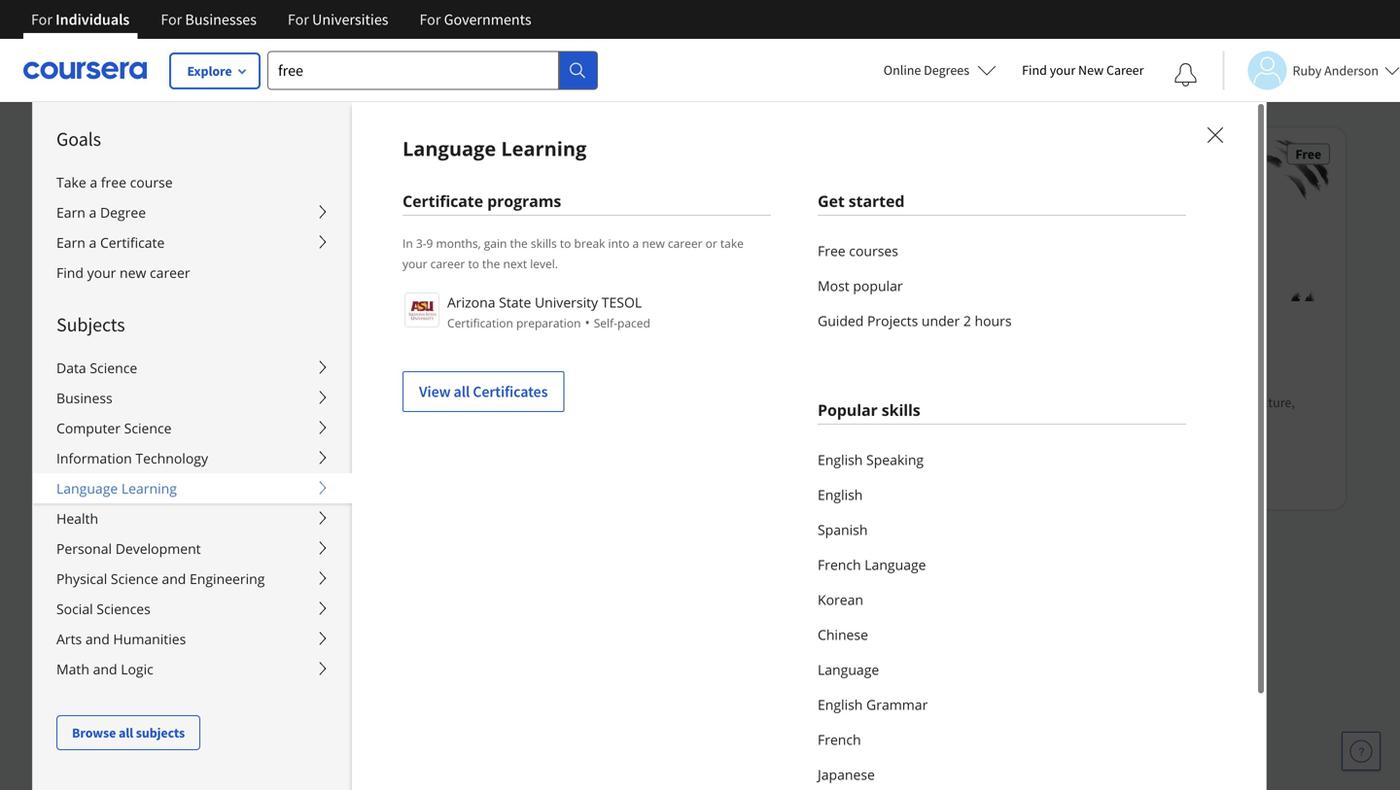 Task type: locate. For each thing, give the bounding box(es) containing it.
list containing free courses
[[818, 233, 1187, 339]]

2 you'll from the left
[[760, 394, 793, 411]]

health
[[827, 394, 865, 411], [56, 510, 98, 528]]

view all certificates list
[[403, 291, 771, 412]]

earn up flexible, on the left top
[[82, 271, 108, 289]]

earn inside earn career credentials from industry leaders that demonstrate your expertise.
[[82, 0, 108, 1]]

0 vertical spatial master's
[[195, 75, 241, 92]]

master's
[[195, 75, 241, 92], [216, 127, 263, 145]]

1 down the english speaking at the right
[[834, 475, 841, 493]]

find up flexible, on the left top
[[56, 264, 84, 282]]

learning up programs
[[501, 135, 587, 162]]

1 vertical spatial french
[[818, 731, 862, 750]]

0 vertical spatial french
[[818, 556, 862, 574]]

analytics
[[157, 464, 216, 483]]

business inside popup button
[[56, 389, 113, 408]]

1 horizontal spatial skills
[[726, 394, 757, 411]]

language learning inside menu item
[[403, 135, 587, 162]]

credentials for your
[[149, 55, 212, 73]]

to inside complete graduate-level learning without committing to a full degree program.
[[150, 219, 162, 236]]

1 show from the top
[[47, 525, 83, 545]]

2 vertical spatial the
[[483, 256, 500, 272]]

1 horizontal spatial you'll
[[760, 394, 793, 411]]

0 vertical spatial credentials
[[149, 0, 212, 1]]

0 vertical spatial english
[[818, 451, 863, 469]]

that inside earn career credentials while taking courses that count towards your master's degree.
[[333, 55, 357, 73]]

0 horizontal spatial :
[[495, 394, 498, 411]]

1 vertical spatial health
[[56, 510, 98, 528]]

credentials up towards
[[149, 55, 212, 73]]

show up physical
[[47, 525, 83, 545]]

1 show more from the top
[[47, 525, 120, 545]]

chinese up dutch
[[82, 672, 133, 691]]

1 horizontal spatial of
[[200, 147, 211, 164]]

certificate
[[403, 191, 483, 212], [100, 233, 165, 252]]

1 vertical spatial show
[[47, 733, 83, 753]]

idea)
[[236, 464, 271, 483]]

chinese (china)
[[82, 643, 183, 662]]

new right into
[[642, 235, 665, 251]]

new inside in 3-9 months, gain the skills to break into a new career or take your career to the next level.
[[642, 235, 665, 251]]

the
[[152, 147, 171, 164], [510, 235, 528, 251], [483, 256, 500, 272]]

count
[[82, 75, 114, 92]]

reviews) right (4.7k
[[799, 452, 846, 470]]

show more up physical
[[47, 525, 120, 545]]

for up idea)
[[263, 441, 281, 460]]

earn for earn career credentials from industry leaders that demonstrate your expertise.
[[82, 0, 108, 1]]

in 3-9 months, gain the skills to break into a new career or take your career to the next level.
[[403, 235, 744, 272]]

free
[[101, 173, 126, 192], [865, 626, 891, 646], [865, 661, 891, 681], [865, 696, 891, 716]]

1 vertical spatial learning
[[121, 480, 177, 498]]

all right view
[[454, 382, 470, 402]]

for for universities
[[288, 10, 309, 29]]

2 credentials from the top
[[149, 55, 212, 73]]

earn down earn a degree
[[56, 233, 85, 252]]

view all certificates
[[419, 382, 548, 402]]

career
[[111, 0, 146, 1], [111, 55, 146, 73], [668, 235, 703, 251], [431, 256, 465, 272], [150, 264, 190, 282], [220, 271, 255, 289]]

2 for from the left
[[161, 10, 182, 29]]

1 : from the left
[[495, 394, 498, 411]]

1 vertical spatial that
[[333, 55, 357, 73]]

gain inside in 3-9 months, gain the skills to break into a new career or take your career to the next level.
[[484, 235, 507, 251]]

show more button for dutch
[[47, 731, 120, 755]]

view
[[419, 382, 451, 402]]

earn for earn a university-issued career credential in a flexible, interactive format.
[[82, 271, 108, 289]]

english for english grammar
[[818, 696, 863, 715]]

master's up person
[[216, 127, 263, 145]]

2 more from the top
[[86, 733, 120, 753]]

science up latif at the bottom
[[124, 419, 172, 438]]

career up demonstrate
[[111, 0, 146, 1]]

english left the grammar
[[818, 696, 863, 715]]

technology
[[136, 449, 208, 468]]

What do you want to learn? text field
[[268, 51, 559, 90]]

french inside french language link
[[818, 556, 862, 574]]

all right browse
[[119, 725, 133, 742]]

: for health
[[820, 394, 824, 411]]

1
[[508, 66, 515, 84], [834, 66, 841, 84], [1160, 66, 1167, 84], [834, 475, 841, 493]]

1 horizontal spatial free
[[1296, 145, 1322, 163]]

2 horizontal spatial the
[[510, 235, 528, 251]]

earn inside earn a certificate dropdown button
[[56, 233, 85, 252]]

2 vertical spatial english
[[818, 696, 863, 715]]

get
[[818, 191, 845, 212]]

for inside abdul latif jameel institute for disease and emergency analytics (j-idea)
[[263, 441, 281, 460]]

1 french from the top
[[818, 556, 862, 574]]

1 vertical spatial management
[[424, 413, 499, 431]]

business up the computer
[[56, 389, 113, 408]]

computer science button
[[33, 413, 352, 444]]

to down graduate-
[[150, 219, 162, 236]]

0 vertical spatial the
[[152, 147, 171, 164]]

more for dutch
[[86, 733, 120, 753]]

your inside in 3-9 months, gain the skills to break into a new career or take your career to the next level.
[[403, 256, 428, 272]]

1 horizontal spatial for
[[346, 127, 362, 145]]

0 horizontal spatial skills
[[400, 394, 431, 411]]

1 you'll from the left
[[434, 394, 467, 411]]

flexible,
[[82, 291, 126, 308]]

management for process
[[584, 356, 671, 375]]

health up the english speaking at the right
[[827, 394, 865, 411]]

:
[[495, 394, 498, 411], [820, 394, 824, 411]]

your inside earn your bachelor's or master's degree online for a fraction of the cost of in-person learning.
[[111, 127, 136, 145]]

2 horizontal spatial 3
[[1177, 66, 1183, 84]]

show down dutch
[[47, 733, 83, 753]]

master's inside earn your bachelor's or master's degree online for a fraction of the cost of in-person learning.
[[216, 127, 263, 145]]

0 vertical spatial find
[[1022, 61, 1048, 79]]

0 horizontal spatial learning
[[121, 480, 177, 498]]

0 vertical spatial or
[[201, 127, 214, 145]]

1 horizontal spatial months
[[860, 475, 903, 493]]

1 skills from the left
[[400, 394, 431, 411]]

4tu.ethics
[[82, 411, 150, 431]]

0 horizontal spatial free
[[818, 242, 846, 260]]

2 show more button from the top
[[47, 731, 120, 755]]

earn up individuals
[[82, 0, 108, 1]]

english grammar link
[[818, 688, 1187, 723]]

for right online
[[346, 127, 362, 145]]

physical science and engineering
[[56, 570, 265, 589]]

language learning up certificate programs
[[403, 135, 587, 162]]

coursera image
[[23, 55, 147, 86]]

1 vertical spatial all
[[119, 725, 133, 742]]

0 horizontal spatial to
[[150, 219, 162, 236]]

0 vertical spatial list
[[818, 233, 1187, 339]]

french language
[[818, 556, 927, 574]]

0 horizontal spatial courses
[[287, 55, 331, 73]]

the up 'next'
[[510, 235, 528, 251]]

management up the leadership
[[584, 356, 671, 375]]

language up certificate programs
[[403, 135, 496, 162]]

your right towards
[[166, 75, 192, 92]]

0 vertical spatial free
[[1296, 145, 1322, 163]]

0 horizontal spatial business
[[56, 389, 113, 408]]

earn for earn career credentials while taking courses that count towards your master's degree.
[[82, 55, 108, 73]]

science inside dropdown button
[[111, 570, 158, 589]]

chinese
[[818, 626, 869, 644], [82, 643, 133, 662], [82, 672, 133, 691]]

a right into
[[633, 235, 639, 251]]

language up social
[[47, 580, 111, 599]]

earn inside earn career credentials while taking courses that count towards your master's degree.
[[82, 55, 108, 73]]

browse all subjects button
[[56, 716, 200, 751]]

career
[[1107, 61, 1144, 79]]

earn for earn a degree
[[56, 203, 85, 222]]

credentials inside earn career credentials from industry leaders that demonstrate your expertise.
[[149, 0, 212, 1]]

science up 4eu+ alliance
[[90, 359, 137, 377]]

dutch
[[82, 701, 120, 721]]

1 list from the top
[[818, 233, 1187, 339]]

3 for from the left
[[288, 10, 309, 29]]

1 horizontal spatial management
[[584, 356, 671, 375]]

business down &
[[501, 394, 551, 411]]

1 vertical spatial more
[[86, 733, 120, 753]]

gain up 'next'
[[484, 235, 507, 251]]

2 horizontal spatial business
[[501, 394, 551, 411]]

1 vertical spatial credentials
[[149, 55, 212, 73]]

all inside "browse all subjects" button
[[119, 725, 133, 742]]

skills up speaking
[[882, 400, 921, 421]]

2 english from the top
[[818, 486, 863, 504]]

(traditional)
[[136, 672, 217, 691]]

0 horizontal spatial you'll
[[434, 394, 467, 411]]

earn up fraction
[[82, 127, 108, 145]]

a inside in 3-9 months, gain the skills to break into a new career or take your career to the next level.
[[633, 235, 639, 251]]

career up towards
[[111, 55, 146, 73]]

for up the 4.8
[[420, 10, 441, 29]]

show more for accenture
[[47, 525, 120, 545]]

business inside business analysis, leadership and management
[[501, 394, 551, 411]]

jameel
[[155, 441, 203, 460]]

3 english from the top
[[818, 696, 863, 715]]

0 vertical spatial science
[[90, 359, 137, 377]]

french
[[818, 556, 862, 574], [818, 731, 862, 750]]

1 show more button from the top
[[47, 523, 120, 547]]

gain
[[484, 235, 507, 251], [469, 394, 495, 411], [795, 394, 820, 411]]

0 horizontal spatial skills
[[531, 235, 557, 251]]

1 horizontal spatial to
[[468, 256, 480, 272]]

credentials up for businesses
[[149, 0, 212, 1]]

degree.
[[244, 75, 287, 92]]

skills for skills you'll gain :
[[400, 394, 431, 411]]

social sciences button
[[33, 594, 352, 625]]

development
[[115, 540, 201, 558]]

: down analysis
[[495, 394, 498, 411]]

2
[[964, 312, 972, 330]]

that inside earn career credentials from industry leaders that demonstrate your expertise.
[[339, 0, 363, 1]]

mastertrack® certificates
[[82, 36, 244, 55]]

explore
[[187, 62, 232, 80]]

in
[[403, 235, 413, 251]]

started
[[849, 191, 905, 212]]

0 horizontal spatial health
[[56, 510, 98, 528]]

1 credentials from the top
[[149, 0, 212, 1]]

1 vertical spatial show more button
[[47, 731, 120, 755]]

a right in
[[332, 271, 339, 289]]

skills up level.
[[531, 235, 557, 251]]

0 vertical spatial show
[[47, 525, 83, 545]]

online degrees
[[884, 61, 970, 79]]

a down earn a degree
[[89, 233, 97, 252]]

2 skills from the left
[[726, 394, 757, 411]]

1 vertical spatial free
[[818, 242, 846, 260]]

0 vertical spatial more
[[86, 525, 120, 545]]

2 french from the top
[[818, 731, 862, 750]]

certificate up find your new career
[[100, 233, 165, 252]]

0 vertical spatial all
[[454, 382, 470, 402]]

2 horizontal spatial months
[[1186, 66, 1229, 84]]

earn inside earn a degree dropdown button
[[56, 203, 85, 222]]

career down the months,
[[431, 256, 465, 272]]

2 vertical spatial science
[[111, 570, 158, 589]]

explore menu element
[[33, 102, 352, 751]]

degree
[[266, 127, 305, 145], [195, 219, 235, 236]]

chinese down arabic
[[82, 643, 133, 662]]

1 horizontal spatial reviews)
[[799, 452, 846, 470]]

0 horizontal spatial management
[[424, 413, 499, 431]]

skills
[[531, 235, 557, 251], [882, 400, 921, 421]]

0 vertical spatial management
[[584, 356, 671, 375]]

courses up popular
[[850, 242, 899, 260]]

to
[[150, 219, 162, 236], [560, 235, 571, 251], [468, 256, 480, 272]]

language learning down information technology
[[56, 480, 177, 498]]

you'll up (4.7k
[[760, 394, 793, 411]]

1 horizontal spatial courses
[[850, 242, 899, 260]]

goals
[[56, 127, 101, 151]]

1 vertical spatial certificate
[[100, 233, 165, 252]]

1 vertical spatial university
[[791, 323, 848, 340]]

all for certificates
[[454, 382, 470, 402]]

new up interactive
[[120, 264, 146, 282]]

chinese inside list
[[818, 626, 869, 644]]

4 for from the left
[[420, 10, 441, 29]]

language learning inside dropdown button
[[56, 480, 177, 498]]

0 horizontal spatial all
[[119, 725, 133, 742]]

find left new at the right of page
[[1022, 61, 1048, 79]]

0 vertical spatial university
[[535, 293, 598, 312]]

earn inside earn your bachelor's or master's degree online for a fraction of the cost of in-person learning.
[[82, 127, 108, 145]]

data science
[[56, 359, 137, 377]]

1 english from the top
[[818, 451, 863, 469]]

certificates up "explore"
[[170, 36, 244, 55]]

your up fraction
[[111, 127, 136, 145]]

partnername logo image
[[405, 293, 440, 328]]

subjects
[[56, 313, 125, 337]]

0 horizontal spatial university
[[535, 293, 598, 312]]

list containing english speaking
[[818, 443, 1187, 791]]

1 vertical spatial show more
[[47, 733, 120, 753]]

graduate-
[[140, 199, 195, 217]]

earn up count
[[82, 55, 108, 73]]

popular
[[818, 400, 878, 421]]

free up most
[[818, 242, 846, 260]]

a
[[82, 147, 89, 164], [90, 173, 97, 192], [89, 203, 97, 222], [165, 219, 172, 236], [89, 233, 97, 252], [633, 235, 639, 251], [111, 271, 118, 289], [332, 271, 339, 289]]

degree inside complete graduate-level learning without committing to a full degree program.
[[195, 219, 235, 236]]

0 vertical spatial that
[[339, 0, 363, 1]]

1 vertical spatial find
[[56, 264, 84, 282]]

and down view
[[400, 413, 422, 431]]

for businesses
[[161, 10, 257, 29]]

1 vertical spatial skills
[[882, 400, 921, 421]]

and inside business analysis, leadership and management
[[400, 413, 422, 431]]

master's down while at the left of page
[[195, 75, 241, 92]]

expertise.
[[186, 3, 241, 20]]

0 horizontal spatial certificate
[[100, 233, 165, 252]]

1 for from the left
[[31, 10, 52, 29]]

bachelor's
[[139, 127, 199, 145]]

certificates inside list
[[473, 382, 548, 402]]

list
[[818, 233, 1187, 339], [818, 443, 1187, 791]]

and
[[400, 413, 422, 431], [337, 441, 362, 460], [162, 570, 186, 589], [85, 630, 110, 649], [93, 661, 117, 679]]

of left in-
[[200, 147, 211, 164]]

0 vertical spatial for
[[346, 127, 362, 145]]

for left individuals
[[31, 10, 52, 29]]

you'll down analysis
[[434, 394, 467, 411]]

1 horizontal spatial new
[[642, 235, 665, 251]]

university right duke
[[791, 323, 848, 340]]

1 horizontal spatial university
[[791, 323, 848, 340]]

for up 'mastertrack® certificates'
[[161, 10, 182, 29]]

certificates down the full
[[145, 252, 218, 271]]

2 show from the top
[[47, 733, 83, 753]]

1 vertical spatial master's
[[216, 127, 263, 145]]

french link
[[818, 723, 1187, 758]]

personal development
[[56, 540, 201, 558]]

management inside business analysis, leadership and management
[[424, 413, 499, 431]]

3 right the career on the right top of the page
[[1177, 66, 1183, 84]]

career up format.
[[220, 271, 255, 289]]

1 more from the top
[[86, 525, 120, 545]]

1 vertical spatial or
[[706, 235, 718, 251]]

1 horizontal spatial beginner · course · 1 - 3 months
[[1052, 66, 1229, 84]]

chinese (traditional)
[[82, 672, 217, 691]]

None search field
[[268, 51, 598, 90]]

free inside language learning menu item
[[818, 242, 846, 260]]

to left break
[[560, 235, 571, 251]]

business up view
[[400, 356, 458, 375]]

·
[[454, 66, 457, 84], [502, 66, 506, 84], [780, 66, 783, 84], [828, 66, 832, 84], [1106, 66, 1109, 84], [1154, 66, 1157, 84], [780, 475, 783, 493], [828, 475, 832, 493]]

or right bachelor's at the left top
[[201, 127, 214, 145]]

0 horizontal spatial of
[[138, 147, 149, 164]]

the left 'next'
[[483, 256, 500, 272]]

1 vertical spatial free link
[[865, 661, 984, 681]]

a left fraction
[[82, 147, 89, 164]]

and inside abdul latif jameel institute for disease and emergency analytics (j-idea)
[[337, 441, 362, 460]]

learning inside menu item
[[501, 135, 587, 162]]

language
[[403, 135, 496, 162], [56, 480, 118, 498], [865, 556, 927, 574], [47, 580, 111, 599], [818, 661, 880, 679]]

1 vertical spatial for
[[263, 441, 281, 460]]

most
[[818, 277, 850, 295]]

1 horizontal spatial health
[[827, 394, 865, 411]]

gain for skills you'll gain : health
[[795, 394, 820, 411]]

show more button down dutch
[[47, 731, 120, 755]]

show
[[47, 525, 83, 545], [47, 733, 83, 753]]

1 horizontal spatial learning
[[501, 135, 587, 162]]

1 vertical spatial language learning
[[56, 480, 177, 498]]

ruby anderson
[[1293, 62, 1379, 79]]

a inside dropdown button
[[89, 233, 97, 252]]

subjects
[[136, 725, 185, 742]]

- down the governments
[[518, 66, 522, 84]]

3 down the governments
[[525, 66, 532, 84]]

or inside in 3-9 months, gain the skills to break into a new career or take your career to the next level.
[[706, 235, 718, 251]]

gain down analysis
[[469, 394, 495, 411]]

1 vertical spatial new
[[120, 264, 146, 282]]

analysis,
[[554, 394, 604, 411]]

show more button up physical
[[47, 523, 120, 547]]

language up english grammar
[[818, 661, 880, 679]]

2 show more from the top
[[47, 733, 120, 753]]

the down bachelor's at the left top
[[152, 147, 171, 164]]

0 vertical spatial language learning
[[403, 135, 587, 162]]

0 vertical spatial new
[[642, 235, 665, 251]]

without
[[274, 199, 319, 217]]

sciences
[[97, 600, 151, 619]]

find inside explore menu element
[[56, 264, 84, 282]]

gain up (4.7k
[[795, 394, 820, 411]]

career up interactive
[[150, 264, 190, 282]]

management
[[584, 356, 671, 375], [424, 413, 499, 431]]

help center image
[[1350, 740, 1374, 764]]

1 vertical spatial science
[[124, 419, 172, 438]]

for governments
[[420, 10, 532, 29]]

beginner inside (4.7k reviews) beginner · course · 1 - 3 months
[[726, 475, 777, 493]]

learning down information technology
[[121, 480, 177, 498]]

science for data
[[90, 359, 137, 377]]

process
[[531, 356, 581, 375]]

your inside earn career credentials from industry leaders that demonstrate your expertise.
[[157, 3, 183, 20]]

person
[[229, 147, 268, 164]]

learning.
[[271, 147, 321, 164]]

university inside arizona state university tesol certification preparation • self-paced
[[535, 293, 598, 312]]

2 list from the top
[[818, 443, 1187, 791]]

communication,
[[1153, 394, 1248, 411]]

0 vertical spatial reviews)
[[470, 43, 517, 61]]

1 horizontal spatial certificate
[[403, 191, 483, 212]]

close image
[[1202, 122, 1228, 147], [1202, 122, 1228, 147], [1202, 122, 1228, 147]]

science for computer
[[124, 419, 172, 438]]

a inside earn your bachelor's or master's degree online for a fraction of the cost of in-person learning.
[[82, 147, 89, 164]]

take
[[721, 235, 744, 251]]

0 horizontal spatial beginner · course · 1 - 3 months
[[400, 66, 577, 84]]

network
[[530, 323, 578, 340]]

business inside "link"
[[400, 356, 458, 375]]

1 horizontal spatial 3
[[851, 475, 858, 493]]

free down ruby
[[1296, 145, 1322, 163]]

0 vertical spatial degree
[[266, 127, 305, 145]]

0 horizontal spatial find
[[56, 264, 84, 282]]

certificate inside earn a certificate dropdown button
[[100, 233, 165, 252]]

for
[[346, 127, 362, 145], [263, 441, 281, 460]]

0 horizontal spatial new
[[120, 264, 146, 282]]

1 horizontal spatial language learning
[[403, 135, 587, 162]]

master's inside earn career credentials while taking courses that count towards your master's degree.
[[195, 75, 241, 92]]

1 down 4.8 (26k reviews)
[[508, 66, 515, 84]]

courses right taking
[[287, 55, 331, 73]]

to down the months,
[[468, 256, 480, 272]]

free for free
[[1296, 145, 1322, 163]]

browse all subjects
[[72, 725, 185, 742]]

show for dutch
[[47, 733, 83, 753]]

of up the course
[[138, 147, 149, 164]]

: up (4.7k reviews) beginner · course · 1 - 3 months
[[820, 394, 824, 411]]

0 vertical spatial skills
[[531, 235, 557, 251]]

credentials inside earn career credentials while taking courses that count towards your master's degree.
[[149, 55, 212, 73]]

more for accenture
[[86, 525, 120, 545]]

all inside the view all certificates link
[[454, 382, 470, 402]]

management inside "link"
[[584, 356, 671, 375]]

management down the skills you'll gain : at the left of the page
[[424, 413, 499, 431]]

diploma
[[171, 180, 226, 199]]

new inside explore menu element
[[120, 264, 146, 282]]

your down "3-" in the top left of the page
[[403, 256, 428, 272]]

french inside french link
[[818, 731, 862, 750]]

2 : from the left
[[820, 394, 824, 411]]

show for accenture
[[47, 525, 83, 545]]

0 horizontal spatial or
[[201, 127, 214, 145]]

1 horizontal spatial all
[[454, 382, 470, 402]]

information technology
[[56, 449, 208, 468]]

0 vertical spatial show more button
[[47, 523, 120, 547]]

1 vertical spatial the
[[510, 235, 528, 251]]

university-
[[120, 271, 180, 289]]

- down the english speaking at the right
[[844, 475, 848, 493]]

earn inside the 'earn a university-issued career credential in a flexible, interactive format.'
[[82, 271, 108, 289]]

french up korean
[[818, 556, 862, 574]]

1 horizontal spatial find
[[1022, 61, 1048, 79]]

english down popular in the bottom right of the page
[[818, 451, 863, 469]]

close image
[[1202, 122, 1228, 147], [1202, 122, 1228, 147], [1202, 122, 1228, 147], [1203, 123, 1229, 148]]

0 horizontal spatial the
[[152, 147, 171, 164]]

degree up learning.
[[266, 127, 305, 145]]



Task type: describe. For each thing, give the bounding box(es) containing it.
language learning group
[[32, 101, 1401, 791]]

hours
[[975, 312, 1012, 330]]

coursera project network
[[433, 323, 578, 340]]

fraction
[[91, 147, 135, 164]]

educator
[[47, 350, 106, 370]]

communication, culture, writing
[[1052, 394, 1296, 431]]

arts and humanities
[[56, 630, 186, 649]]

free for free courses
[[818, 242, 846, 260]]

career inside earn career credentials while taking courses that count towards your master's degree.
[[111, 55, 146, 73]]

or inside earn your bachelor's or master's degree online for a fraction of the cost of in-person learning.
[[201, 127, 214, 145]]

break
[[574, 235, 605, 251]]

that for earn career credentials from industry leaders that demonstrate your expertise.
[[339, 0, 363, 1]]

0 vertical spatial health
[[827, 394, 865, 411]]

and left logic on the left bottom of the page
[[93, 661, 117, 679]]

earn a degree
[[56, 203, 146, 222]]

certificates for mastertrack® certificates
[[170, 36, 244, 55]]

business analysis & process management link
[[400, 354, 679, 377]]

1 left 4
[[834, 66, 841, 84]]

ruby
[[1293, 62, 1322, 79]]

arts and humanities button
[[33, 625, 352, 655]]

career inside explore menu element
[[150, 264, 190, 282]]

language learning button
[[33, 474, 352, 504]]

skills inside in 3-9 months, gain the skills to break into a new career or take your career to the next level.
[[531, 235, 557, 251]]

business for business analysis & process management
[[400, 356, 458, 375]]

emergency
[[82, 464, 154, 483]]

(4.7k
[[767, 452, 796, 470]]

management for and
[[424, 413, 499, 431]]

level.
[[530, 256, 558, 272]]

language group
[[47, 578, 365, 724]]

popular skills
[[818, 400, 921, 421]]

analysis
[[461, 356, 515, 375]]

&
[[518, 356, 528, 375]]

under
[[922, 312, 960, 330]]

show notifications image
[[1175, 63, 1198, 87]]

months inside (4.7k reviews) beginner · course · 1 - 3 months
[[860, 475, 903, 493]]

logic
[[121, 661, 154, 679]]

your left new at the right of page
[[1050, 61, 1076, 79]]

skills for skills you'll gain : health
[[726, 394, 757, 411]]

duke university
[[759, 323, 848, 340]]

physical
[[56, 570, 107, 589]]

online
[[884, 61, 922, 79]]

business for business analysis, leadership and management
[[501, 394, 551, 411]]

chinese for chinese (traditional)
[[82, 672, 133, 691]]

0 horizontal spatial months
[[534, 66, 577, 84]]

- inside (4.7k reviews) beginner · course · 1 - 3 months
[[844, 475, 848, 493]]

courses inside earn career credentials while taking courses that count towards your master's degree.
[[287, 55, 331, 73]]

institute
[[206, 441, 260, 460]]

: for :
[[495, 394, 498, 411]]

•
[[585, 313, 590, 332]]

3 inside (4.7k reviews) beginner · course · 1 - 3 months
[[851, 475, 858, 493]]

for for governments
[[420, 10, 441, 29]]

chinese for chinese (china)
[[82, 643, 133, 662]]

arizona state university tesol certification preparation • self-paced
[[447, 293, 651, 332]]

leaders
[[295, 0, 337, 1]]

2 horizontal spatial to
[[560, 235, 571, 251]]

health button
[[33, 504, 352, 534]]

most popular link
[[818, 268, 1187, 304]]

engineering
[[190, 570, 265, 589]]

language down the spanish
[[865, 556, 927, 574]]

state
[[499, 293, 531, 312]]

projects
[[868, 312, 919, 330]]

gain for skills you'll gain :
[[469, 394, 495, 411]]

degree inside earn your bachelor's or master's degree online for a fraction of the cost of in-person learning.
[[266, 127, 305, 145]]

next
[[503, 256, 527, 272]]

9
[[427, 235, 433, 251]]

1 of from the left
[[138, 147, 149, 164]]

course right new at the right of page
[[1112, 66, 1151, 84]]

for inside earn your bachelor's or master's degree online for a fraction of the cost of in-person learning.
[[346, 127, 362, 145]]

free courses
[[818, 242, 899, 260]]

list for get started
[[818, 233, 1187, 339]]

4
[[851, 66, 858, 84]]

1 free link from the top
[[865, 626, 1047, 646]]

english speaking
[[818, 451, 924, 469]]

english for english
[[818, 486, 863, 504]]

personal development button
[[33, 534, 352, 564]]

take
[[56, 173, 86, 192]]

1 left show notifications image
[[1160, 66, 1167, 84]]

0 horizontal spatial 3
[[525, 66, 532, 84]]

in-
[[214, 147, 229, 164]]

free machine
[[865, 696, 951, 716]]

find for find your new career
[[56, 264, 84, 282]]

science for physical
[[111, 570, 158, 589]]

learning
[[225, 199, 271, 217]]

a inside dropdown button
[[89, 203, 97, 222]]

spanish link
[[818, 513, 1187, 548]]

- left 4
[[844, 66, 848, 84]]

earn for earn your bachelor's or master's degree online for a fraction of the cost of in-person learning.
[[82, 127, 108, 145]]

while
[[215, 55, 246, 73]]

physical science and engineering button
[[33, 564, 352, 594]]

french for french
[[818, 731, 862, 750]]

language learning menu item
[[351, 101, 1401, 791]]

find for find your new career
[[1022, 61, 1048, 79]]

courses inside list
[[850, 242, 899, 260]]

for for businesses
[[161, 10, 182, 29]]

banner navigation
[[16, 0, 547, 39]]

and down development
[[162, 570, 186, 589]]

show more for dutch
[[47, 733, 120, 753]]

degree
[[100, 203, 146, 222]]

certificates for graduate certificates
[[145, 252, 218, 271]]

educator group
[[47, 348, 365, 516]]

humanities
[[113, 630, 186, 649]]

language inside dropdown button
[[56, 480, 118, 498]]

new
[[1079, 61, 1104, 79]]

2 beginner · course · 1 - 3 months from the left
[[1052, 66, 1229, 84]]

program.
[[237, 219, 290, 236]]

all for subjects
[[119, 725, 133, 742]]

4.8
[[419, 43, 437, 61]]

course
[[130, 173, 173, 192]]

a inside complete graduate-level learning without committing to a full degree program.
[[165, 219, 172, 236]]

find your new career
[[56, 264, 190, 282]]

find your new career
[[1022, 61, 1144, 79]]

career inside earn career credentials from industry leaders that demonstrate your expertise.
[[111, 0, 146, 1]]

language link
[[818, 653, 1187, 688]]

tesol
[[602, 293, 642, 312]]

paced
[[618, 315, 651, 331]]

health inside dropdown button
[[56, 510, 98, 528]]

your inside explore menu element
[[87, 264, 116, 282]]

4.8 (26k reviews)
[[419, 43, 517, 61]]

english speaking link
[[818, 443, 1187, 478]]

1 inside (4.7k reviews) beginner · course · 1 - 3 months
[[834, 475, 841, 493]]

(j-
[[219, 464, 236, 483]]

english grammar
[[818, 696, 928, 715]]

and right arts
[[85, 630, 110, 649]]

0 horizontal spatial reviews)
[[470, 43, 517, 61]]

popular
[[853, 277, 903, 295]]

course left 4
[[786, 66, 825, 84]]

2 of from the left
[[200, 147, 211, 164]]

business button
[[33, 383, 352, 413]]

interactive
[[129, 291, 189, 308]]

earn a university-issued career credential in a flexible, interactive format.
[[82, 271, 339, 308]]

career inside the 'earn a university-issued career credential in a flexible, interactive format.'
[[220, 271, 255, 289]]

mastertrack®
[[82, 36, 167, 55]]

earn a certificate
[[56, 233, 165, 252]]

show more button for accenture
[[47, 523, 120, 547]]

language inside 'group'
[[47, 580, 111, 599]]

learning inside dropdown button
[[121, 480, 177, 498]]

(26k
[[441, 43, 467, 61]]

complete
[[82, 199, 137, 217]]

course inside (4.7k reviews) beginner · course · 1 - 3 months
[[786, 475, 825, 493]]

your inside earn career credentials while taking courses that count towards your master's degree.
[[166, 75, 192, 92]]

that for earn career credentials while taking courses that count towards your master's degree.
[[333, 55, 357, 73]]

coursera
[[433, 323, 484, 340]]

3-
[[416, 235, 427, 251]]

english for english speaking
[[818, 451, 863, 469]]

online
[[308, 127, 343, 145]]

- left show notifications image
[[1170, 66, 1174, 84]]

arts
[[56, 630, 82, 649]]

guided projects under 2 hours link
[[818, 304, 1187, 339]]

french for french language
[[818, 556, 862, 574]]

industry
[[245, 0, 292, 1]]

get started
[[818, 191, 905, 212]]

1 beginner · course · 1 - 3 months from the left
[[400, 66, 577, 84]]

grammar
[[867, 696, 928, 715]]

a up flexible, on the left top
[[111, 271, 118, 289]]

ruby anderson button
[[1223, 51, 1401, 90]]

information
[[56, 449, 132, 468]]

you'll for :
[[434, 394, 467, 411]]

credentials for expertise.
[[149, 0, 212, 1]]

course down 4.8 (26k reviews)
[[460, 66, 500, 84]]

most popular
[[818, 277, 903, 295]]

alliance
[[119, 382, 170, 402]]

computer science
[[56, 419, 172, 438]]

earn for earn a certificate
[[56, 233, 85, 252]]

a right take
[[90, 173, 97, 192]]

the inside earn your bachelor's or master's degree online for a fraction of the cost of in-person learning.
[[152, 147, 171, 164]]

reviews) inside (4.7k reviews) beginner · course · 1 - 3 months
[[799, 452, 846, 470]]

list for popular skills
[[818, 443, 1187, 791]]

chinese for chinese
[[818, 626, 869, 644]]

you'll for health
[[760, 394, 793, 411]]

career left take in the right top of the page
[[668, 235, 703, 251]]

2 free link from the top
[[865, 661, 984, 681]]

math
[[56, 661, 89, 679]]

math and logic
[[56, 661, 154, 679]]

business for business
[[56, 389, 113, 408]]

certificate inside language learning menu item
[[403, 191, 483, 212]]

speaking
[[867, 451, 924, 469]]

free inside take a free course link
[[101, 173, 126, 192]]

for for individuals
[[31, 10, 52, 29]]

abdul latif jameel institute for disease and emergency analytics (j-idea)
[[82, 441, 362, 483]]

chinese link
[[818, 618, 1187, 653]]

1 horizontal spatial the
[[483, 256, 500, 272]]



Task type: vqa. For each thing, say whether or not it's contained in the screenshot.
review in Add This Credential To Your Linkedin Profile, Resume, Or Cv Share It On Social Media And In Your Performance Review
no



